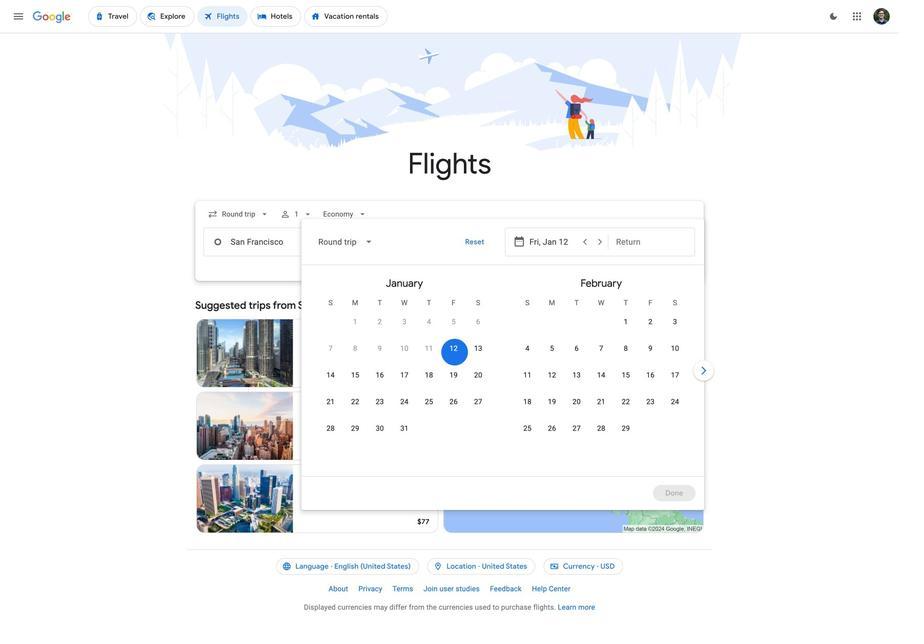 Task type: vqa. For each thing, say whether or not it's contained in the screenshot.
Flight details. Leaves Dallas/Fort Worth International Airport at 10:51 AM on Saturday, December 2 and arrives at O'Hare International Airport at 1:15 PM on Saturday, December 2. image
no



Task type: locate. For each thing, give the bounding box(es) containing it.
grid
[[306, 269, 700, 483]]

tue, jan 23 element
[[376, 397, 384, 407]]

Departure text field
[[530, 228, 601, 256]]

mon, feb 19 element
[[548, 397, 557, 407]]

None text field
[[204, 228, 348, 257]]

thu, jan 11 element
[[425, 344, 434, 354]]

fri, jan 5 element
[[452, 317, 456, 327]]

sat, feb 10 element
[[672, 344, 680, 354]]

grid inside flight search field
[[306, 269, 700, 483]]

126 US dollars text field
[[414, 372, 430, 381]]

alaska and united image
[[302, 349, 310, 358]]

tue, feb 6 element
[[575, 344, 579, 354]]

fri, feb 16 element
[[647, 370, 655, 381]]

frontier and spirit image
[[302, 422, 310, 430]]

Flight search field
[[187, 201, 717, 511]]

Return text field
[[617, 228, 688, 256]]

wed, jan 31 element
[[401, 424, 409, 434]]

sat, jan 20 element
[[475, 370, 483, 381]]

thu, jan 25 element
[[425, 397, 434, 407]]

sat, feb 3 element
[[674, 317, 678, 327]]

sat, feb 24 element
[[672, 397, 680, 407]]

row up wed, feb 28 element on the right bottom
[[516, 393, 688, 422]]

wed, jan 24 element
[[401, 397, 409, 407]]

thu, feb 29 element
[[622, 424, 631, 434]]

1 row group from the left
[[306, 269, 503, 473]]

wed, jan 3 element
[[403, 317, 407, 327]]

fri, jan 12, departure date. element
[[450, 344, 458, 354]]

row up the wed, jan 24 element
[[319, 366, 491, 395]]

thu, feb 15 element
[[622, 370, 631, 381]]

Departure text field
[[530, 228, 577, 256]]

row up wed, jan 10 element
[[343, 308, 491, 342]]

thu, jan 4 element
[[427, 317, 432, 327]]

None field
[[204, 205, 274, 224], [319, 205, 372, 224], [310, 230, 382, 254], [204, 205, 274, 224], [319, 205, 372, 224], [310, 230, 382, 254]]

row
[[343, 308, 491, 342], [614, 308, 688, 342], [319, 339, 491, 368], [516, 339, 688, 368], [319, 366, 491, 395], [516, 366, 688, 395], [319, 393, 491, 422], [516, 393, 688, 422], [319, 419, 417, 448], [516, 419, 639, 448]]

change appearance image
[[822, 4, 847, 29]]

fri, feb 2 element
[[649, 317, 653, 327]]

thu, feb 22 element
[[622, 397, 631, 407]]

mon, jan 15 element
[[351, 370, 360, 381]]

sun, jan 7 element
[[329, 344, 333, 354]]

wed, feb 14 element
[[598, 370, 606, 381]]

sun, jan 28 element
[[327, 424, 335, 434]]

row up fri, feb 9 element
[[614, 308, 688, 342]]

row group
[[306, 269, 503, 473], [503, 269, 700, 473]]

main menu image
[[12, 10, 25, 23]]

sun, feb 4 element
[[526, 344, 530, 354]]

fri, jan 19 element
[[450, 370, 458, 381]]

wed, feb 21 element
[[598, 397, 606, 407]]

tue, feb 13 element
[[573, 370, 581, 381]]

row up wed, jan 31 element
[[319, 393, 491, 422]]

fri, jan 26 element
[[450, 397, 458, 407]]

sat, jan 13 element
[[475, 344, 483, 354]]



Task type: describe. For each thing, give the bounding box(es) containing it.
wed, jan 17 element
[[401, 370, 409, 381]]

Return text field
[[617, 228, 688, 256]]

mon, feb 5 element
[[551, 344, 555, 354]]

sun, jan 21 element
[[327, 397, 335, 407]]

thu, feb 8 element
[[624, 344, 629, 354]]

tue, feb 20 element
[[573, 397, 581, 407]]

mon, jan 22 element
[[351, 397, 360, 407]]

77 US dollars text field
[[418, 518, 430, 527]]

wed, feb 28 element
[[598, 424, 606, 434]]

fri, feb 23 element
[[647, 397, 655, 407]]

mon, jan 1 element
[[354, 317, 358, 327]]

sun, feb 18 element
[[524, 397, 532, 407]]

sat, feb 17 element
[[672, 370, 680, 381]]

delta image
[[302, 495, 310, 503]]

thu, jan 18 element
[[425, 370, 434, 381]]

next image
[[692, 359, 717, 383]]

mon, feb 26 element
[[548, 424, 557, 434]]

thu, feb 1 element
[[624, 317, 629, 327]]

mon, jan 29 element
[[351, 424, 360, 434]]

mon, jan 8 element
[[354, 344, 358, 354]]

tue, jan 30 element
[[376, 424, 384, 434]]

row down 'tue, feb 20' element
[[516, 419, 639, 448]]

tue, jan 9 element
[[378, 344, 382, 354]]

tue, feb 27 element
[[573, 424, 581, 434]]

fri, feb 9 element
[[649, 344, 653, 354]]

row up the wed, feb 14 element
[[516, 339, 688, 368]]

2 row group from the left
[[503, 269, 700, 473]]

sun, jan 14 element
[[327, 370, 335, 381]]

wed, jan 10 element
[[401, 344, 409, 354]]

sun, feb 11 element
[[524, 370, 532, 381]]

tue, jan 2 element
[[378, 317, 382, 327]]

sat, jan 27 element
[[475, 397, 483, 407]]

row down mon, jan 22 "element"
[[319, 419, 417, 448]]

suggested trips from san francisco region
[[195, 293, 704, 538]]

tue, jan 16 element
[[376, 370, 384, 381]]

row up wed, feb 21 element
[[516, 366, 688, 395]]

sat, jan 6 element
[[477, 317, 481, 327]]

row up wed, jan 17 element
[[319, 339, 491, 368]]

sun, feb 25 element
[[524, 424, 532, 434]]

mon, feb 12 element
[[548, 370, 557, 381]]

wed, feb 7 element
[[600, 344, 604, 354]]



